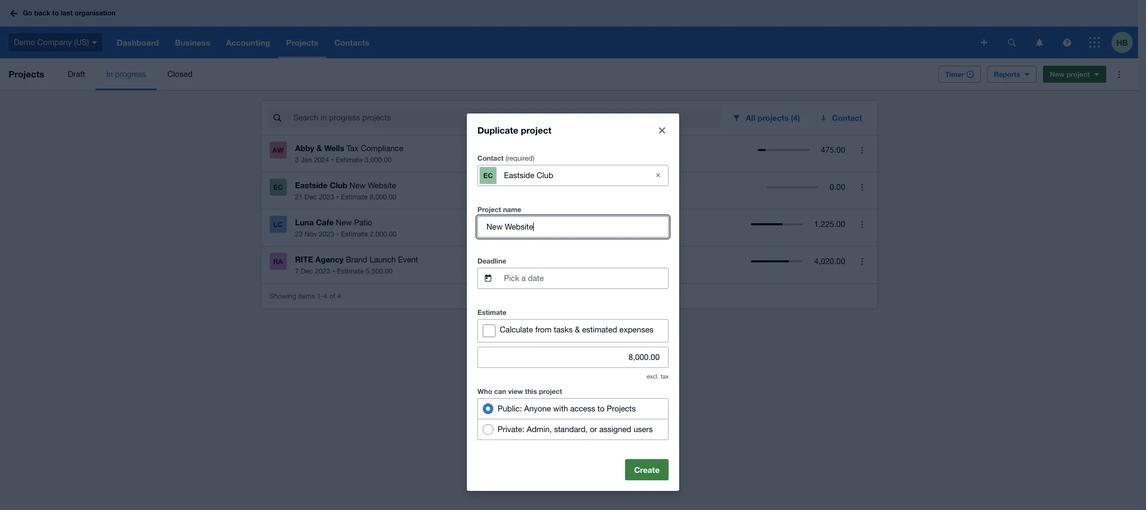 Task type: locate. For each thing, give the bounding box(es) containing it.
Search in progress projects search field
[[292, 108, 721, 128]]

2023 inside rite agency brand launch event 7 dec 2023 • estimate 5,500.00
[[315, 268, 330, 276]]

rite agency brand launch event 7 dec 2023 • estimate 5,500.00
[[295, 255, 418, 276]]

4
[[323, 292, 327, 300], [337, 292, 341, 300]]

1 horizontal spatial contact
[[832, 113, 862, 123]]

who
[[477, 387, 492, 396]]

2023
[[319, 193, 334, 201], [319, 230, 334, 238], [315, 268, 330, 276]]

close image
[[659, 127, 665, 134]]

1 vertical spatial &
[[575, 325, 580, 334]]

& right tasks in the left bottom of the page
[[575, 325, 580, 334]]

8,000.00
[[370, 193, 396, 201]]

luna cafe new patio 23 nov 2023 • estimate 2,000.00
[[295, 218, 397, 238]]

• up agency
[[336, 230, 339, 238]]

0 horizontal spatial 4
[[323, 292, 327, 300]]

0 vertical spatial to
[[52, 9, 59, 17]]

new inside popup button
[[1050, 70, 1065, 79]]

2023 down cafe
[[319, 230, 334, 238]]

1 horizontal spatial 4
[[337, 292, 341, 300]]

contact inside duplicate project dialog
[[477, 154, 504, 162]]

svg image inside go back to last organisation link
[[10, 10, 18, 17]]

estimate down the club
[[341, 193, 368, 201]]

calculate from tasks & estimated expenses
[[500, 325, 653, 334]]

svg image
[[1036, 39, 1043, 46], [92, 41, 97, 44]]

projects inside duplicate project dialog
[[607, 404, 636, 413]]

3,000.00
[[365, 156, 391, 164]]

reports
[[994, 70, 1020, 79]]

• down the club
[[336, 193, 339, 201]]

all projects (4) button
[[726, 107, 809, 129]]

2023 down agency
[[315, 268, 330, 276]]

or
[[590, 425, 597, 434]]

estimate
[[336, 156, 363, 164], [341, 193, 368, 201], [341, 230, 368, 238], [337, 268, 364, 276], [477, 308, 506, 317]]

• inside the eastside club new website 21 dec 2023 • estimate 8,000.00
[[336, 193, 339, 201]]

new project
[[1050, 70, 1090, 79]]

1 vertical spatial projects
[[607, 404, 636, 413]]

e.g. 10,000.00 field
[[478, 348, 668, 368]]

to left last
[[52, 9, 59, 17]]

2,000.00
[[370, 230, 397, 238]]

event
[[398, 255, 418, 264]]

with
[[553, 404, 568, 413]]

dec right 7
[[301, 268, 313, 276]]

dec right 21
[[305, 193, 317, 201]]

0 vertical spatial 2023
[[319, 193, 334, 201]]

demo company (us) button
[[0, 27, 109, 58]]

demo company (us)
[[14, 38, 89, 47]]

items
[[298, 292, 315, 300]]

estimate up 'calculate'
[[477, 308, 506, 317]]

name
[[503, 205, 521, 214]]

2023 inside luna cafe new patio 23 nov 2023 • estimate 2,000.00
[[319, 230, 334, 238]]

dec inside rite agency brand launch event 7 dec 2023 • estimate 5,500.00
[[301, 268, 313, 276]]

& up 2024 at the top left of the page
[[317, 143, 322, 153]]

estimate down patio
[[341, 230, 368, 238]]

new inside luna cafe new patio 23 nov 2023 • estimate 2,000.00
[[336, 218, 352, 227]]

2 vertical spatial 2023
[[315, 268, 330, 276]]

• down agency
[[332, 268, 335, 276]]

1 vertical spatial project
[[521, 125, 551, 136]]

ec left 'eastside'
[[273, 183, 283, 192]]

1 horizontal spatial to
[[597, 404, 605, 413]]

svg image
[[10, 10, 18, 17], [1089, 37, 1100, 48], [1008, 39, 1016, 46], [1063, 39, 1071, 46], [981, 39, 987, 46]]

all
[[746, 113, 755, 123]]

admin,
[[527, 425, 552, 434]]

draft
[[68, 70, 85, 79]]

tasks
[[554, 325, 573, 334]]

ec
[[483, 171, 493, 180], [273, 183, 283, 192]]

1 vertical spatial to
[[597, 404, 605, 413]]

estimated
[[582, 325, 617, 334]]

eastside
[[295, 181, 328, 190]]

0 horizontal spatial to
[[52, 9, 59, 17]]

475.00
[[821, 146, 845, 155]]

in
[[106, 70, 113, 79]]

1 horizontal spatial ec
[[483, 171, 493, 180]]

1 vertical spatial dec
[[301, 268, 313, 276]]

2023 down the club
[[319, 193, 334, 201]]

group
[[477, 399, 669, 441]]

to
[[52, 9, 59, 17], [597, 404, 605, 413]]

tax
[[346, 144, 358, 153]]

hb banner
[[0, 0, 1138, 58]]

ec down contact (required)
[[483, 171, 493, 180]]

estimate down the brand at the left of the page
[[337, 268, 364, 276]]

rite
[[295, 255, 313, 264]]

view
[[508, 387, 523, 396]]

estimate inside abby & wells tax compliance 3 jan 2024 • estimate 3,000.00
[[336, 156, 363, 164]]

nov
[[305, 230, 317, 238]]

calculate
[[500, 325, 533, 334]]

1-
[[317, 292, 323, 300]]

club
[[330, 181, 347, 190]]

new right the club
[[349, 181, 366, 190]]

anyone
[[524, 404, 551, 413]]

0 horizontal spatial projects
[[8, 69, 44, 80]]

1 vertical spatial 2023
[[319, 230, 334, 238]]

4 left of
[[323, 292, 327, 300]]

0 vertical spatial dec
[[305, 193, 317, 201]]

0 vertical spatial contact
[[832, 113, 862, 123]]

draft link
[[57, 58, 96, 90]]

group containing public: anyone with access to projects
[[477, 399, 669, 441]]

0 horizontal spatial contact
[[477, 154, 504, 162]]

luna
[[295, 218, 314, 227]]

(4)
[[791, 113, 800, 123]]

contact for contact (required)
[[477, 154, 504, 162]]

aw
[[272, 146, 284, 155]]

all projects (4)
[[746, 113, 800, 123]]

svg image right (us)
[[92, 41, 97, 44]]

1 vertical spatial new
[[349, 181, 366, 190]]

0 vertical spatial new
[[1050, 70, 1065, 79]]

dec inside the eastside club new website 21 dec 2023 • estimate 8,000.00
[[305, 193, 317, 201]]

to right access in the bottom of the page
[[597, 404, 605, 413]]

Deadline field
[[503, 268, 668, 289]]

new project button
[[1043, 66, 1106, 83]]

projects
[[8, 69, 44, 80], [607, 404, 636, 413]]

project
[[477, 205, 501, 214]]

2023 inside the eastside club new website 21 dec 2023 • estimate 8,000.00
[[319, 193, 334, 201]]

project inside new project popup button
[[1066, 70, 1090, 79]]

new
[[1050, 70, 1065, 79], [349, 181, 366, 190], [336, 218, 352, 227]]

estimate down the tax
[[336, 156, 363, 164]]

svg image up reports popup button
[[1036, 39, 1043, 46]]

launch
[[370, 255, 396, 264]]

1 horizontal spatial projects
[[607, 404, 636, 413]]

5,500.00
[[366, 268, 393, 276]]

1 horizontal spatial &
[[575, 325, 580, 334]]

contact inside popup button
[[832, 113, 862, 123]]

in progress
[[106, 70, 146, 79]]

0 vertical spatial &
[[317, 143, 322, 153]]

1 horizontal spatial svg image
[[1036, 39, 1043, 46]]

contact down the duplicate
[[477, 154, 504, 162]]

& inside abby & wells tax compliance 3 jan 2024 • estimate 3,000.00
[[317, 143, 322, 153]]

progress
[[115, 70, 146, 79]]

2 vertical spatial new
[[336, 218, 352, 227]]

last
[[61, 9, 73, 17]]

• right 2024 at the top left of the page
[[331, 156, 334, 164]]

0 horizontal spatial &
[[317, 143, 322, 153]]

projects down demo on the top
[[8, 69, 44, 80]]

4,020.00
[[814, 257, 845, 266]]

navigation
[[109, 27, 973, 58]]

access
[[570, 404, 595, 413]]

0 vertical spatial project
[[1066, 70, 1090, 79]]

new for luna cafe
[[336, 218, 352, 227]]

company
[[37, 38, 72, 47]]

can
[[494, 387, 506, 396]]

2 4 from the left
[[337, 292, 341, 300]]

1 vertical spatial contact
[[477, 154, 504, 162]]

new right reports popup button
[[1050, 70, 1065, 79]]

this
[[525, 387, 537, 396]]

0 horizontal spatial svg image
[[92, 41, 97, 44]]

2 vertical spatial project
[[539, 387, 562, 396]]

contact up 475.00
[[832, 113, 862, 123]]

duplicate project
[[477, 125, 551, 136]]

2023 for club
[[319, 193, 334, 201]]

projects up assigned
[[607, 404, 636, 413]]

showing items 1-4 of 4
[[270, 292, 341, 300]]

0.00
[[830, 183, 845, 192]]

4 right of
[[337, 292, 341, 300]]

to inside duplicate project dialog
[[597, 404, 605, 413]]

0 horizontal spatial ec
[[273, 183, 283, 192]]

new right cafe
[[336, 218, 352, 227]]

timer button
[[938, 66, 981, 83]]

new inside the eastside club new website 21 dec 2023 • estimate 8,000.00
[[349, 181, 366, 190]]

projects
[[758, 113, 789, 123]]

0 vertical spatial ec
[[483, 171, 493, 180]]



Task type: vqa. For each thing, say whether or not it's contained in the screenshot.


Task type: describe. For each thing, give the bounding box(es) containing it.
23
[[295, 230, 303, 238]]

assigned
[[599, 425, 631, 434]]

of
[[329, 292, 335, 300]]

showing
[[270, 292, 296, 300]]

contact for contact
[[832, 113, 862, 123]]

go back to last organisation link
[[6, 4, 122, 23]]

1 vertical spatial ec
[[273, 183, 283, 192]]

private: admin, standard, or assigned users
[[498, 425, 653, 434]]

(required)
[[506, 154, 534, 162]]

users
[[633, 425, 653, 434]]

agency
[[315, 255, 344, 264]]

& inside duplicate project dialog
[[575, 325, 580, 334]]

svg image inside demo company (us) popup button
[[92, 41, 97, 44]]

abby & wells tax compliance 3 jan 2024 • estimate 3,000.00
[[295, 143, 403, 164]]

21
[[295, 193, 303, 201]]

• inside abby & wells tax compliance 3 jan 2024 • estimate 3,000.00
[[331, 156, 334, 164]]

back
[[34, 9, 50, 17]]

who can view this project
[[477, 387, 562, 396]]

estimate inside the eastside club new website 21 dec 2023 • estimate 8,000.00
[[341, 193, 368, 201]]

abby
[[295, 143, 314, 153]]

public: anyone with access to projects
[[498, 404, 636, 413]]

from
[[535, 325, 552, 334]]

jan
[[301, 156, 312, 164]]

estimate inside luna cafe new patio 23 nov 2023 • estimate 2,000.00
[[341, 230, 368, 238]]

closed link
[[157, 58, 203, 90]]

reports button
[[987, 66, 1037, 83]]

Project name field
[[478, 217, 668, 237]]

navigation inside hb banner
[[109, 27, 973, 58]]

3
[[295, 156, 299, 164]]

estimate inside duplicate project dialog
[[477, 308, 506, 317]]

(us)
[[74, 38, 89, 47]]

project name
[[477, 205, 521, 214]]

new for eastside club
[[349, 181, 366, 190]]

go back to last organisation
[[23, 9, 116, 17]]

1,225.00
[[814, 220, 845, 229]]

contact (required)
[[477, 154, 534, 162]]

Find or create a contact field
[[503, 165, 643, 186]]

ra
[[273, 258, 283, 266]]

standard,
[[554, 425, 588, 434]]

• inside luna cafe new patio 23 nov 2023 • estimate 2,000.00
[[336, 230, 339, 238]]

private:
[[498, 425, 524, 434]]

cafe
[[316, 218, 334, 227]]

in progress link
[[96, 58, 157, 90]]

tax
[[661, 374, 669, 380]]

excl. tax
[[647, 374, 669, 380]]

7
[[295, 268, 299, 276]]

project for duplicate project
[[521, 125, 551, 136]]

2023 for cafe
[[319, 230, 334, 238]]

create button
[[625, 460, 669, 481]]

contact button
[[813, 107, 871, 129]]

expenses
[[619, 325, 653, 334]]

ec inside dialog
[[483, 171, 493, 180]]

duplicate project dialog
[[467, 113, 679, 491]]

timer
[[945, 70, 964, 79]]

compliance
[[361, 144, 403, 153]]

closed
[[167, 70, 192, 79]]

lc
[[273, 220, 283, 229]]

go
[[23, 9, 32, 17]]

0 vertical spatial projects
[[8, 69, 44, 80]]

deadline
[[477, 257, 506, 265]]

wells
[[324, 143, 344, 153]]

group inside duplicate project dialog
[[477, 399, 669, 441]]

• inside rite agency brand launch event 7 dec 2023 • estimate 5,500.00
[[332, 268, 335, 276]]

hb
[[1116, 37, 1128, 47]]

2024
[[314, 156, 329, 164]]

hb button
[[1111, 27, 1138, 58]]

brand
[[346, 255, 367, 264]]

website
[[368, 181, 396, 190]]

clear image
[[647, 165, 669, 186]]

organisation
[[75, 9, 116, 17]]

project for new project
[[1066, 70, 1090, 79]]

public:
[[498, 404, 522, 413]]

create
[[634, 465, 660, 475]]

1 4 from the left
[[323, 292, 327, 300]]

estimate inside rite agency brand launch event 7 dec 2023 • estimate 5,500.00
[[337, 268, 364, 276]]

to inside hb banner
[[52, 9, 59, 17]]

excl.
[[647, 374, 659, 380]]

duplicate
[[477, 125, 518, 136]]

patio
[[354, 218, 372, 227]]

eastside club new website 21 dec 2023 • estimate 8,000.00
[[295, 181, 396, 201]]



